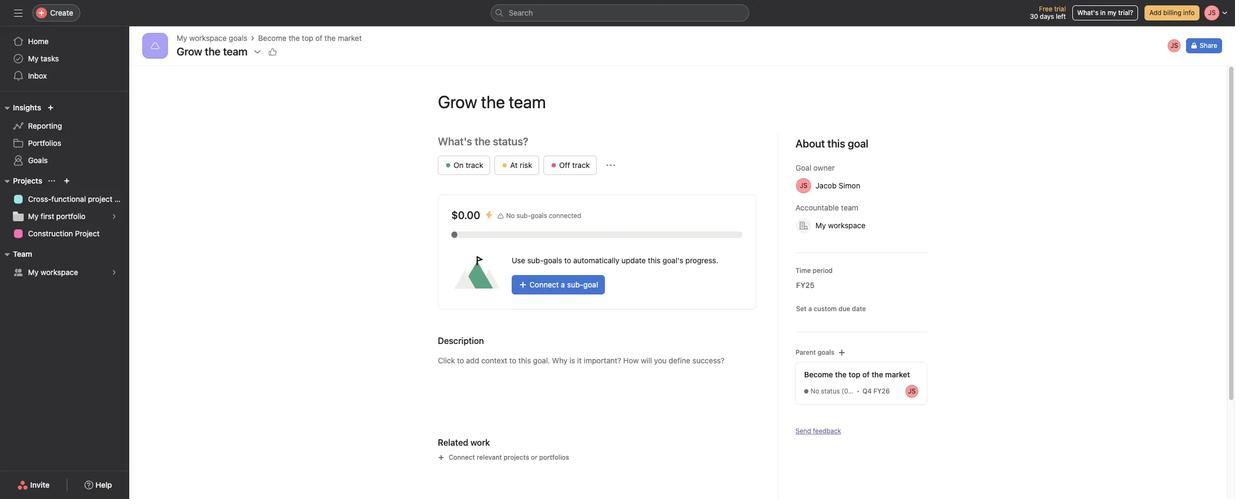 Task type: describe. For each thing, give the bounding box(es) containing it.
insights element
[[0, 98, 129, 171]]

insights
[[13, 103, 41, 112]]

trial
[[1055, 5, 1066, 13]]

goals for my workspace goals
[[229, 33, 248, 43]]

my workspace button
[[792, 216, 884, 235]]

set a custom due date
[[796, 305, 866, 313]]

projects
[[504, 454, 529, 462]]

1 horizontal spatial top
[[849, 370, 861, 379]]

time period
[[796, 267, 833, 275]]

help
[[96, 481, 112, 490]]

left
[[1056, 12, 1066, 20]]

a for set
[[809, 305, 812, 313]]

info
[[1184, 9, 1195, 17]]

my workspace goals
[[177, 33, 248, 43]]

team
[[841, 203, 859, 212]]

1 vertical spatial market
[[886, 370, 910, 379]]

home
[[28, 37, 49, 46]]

jacob simon button
[[792, 176, 878, 196]]

0 vertical spatial workspace
[[189, 33, 227, 43]]

hide sidebar image
[[14, 9, 23, 17]]

sub- inside button
[[567, 280, 584, 289]]

the status?
[[475, 135, 529, 148]]

projects
[[13, 176, 42, 185]]

construction project
[[28, 229, 100, 238]]

the team
[[205, 45, 248, 58]]

off track
[[559, 161, 590, 170]]

show options, current sort, top image
[[49, 178, 55, 184]]

search list box
[[491, 4, 749, 22]]

use
[[512, 256, 525, 265]]

inbox
[[28, 71, 47, 80]]

home link
[[6, 33, 123, 50]]

search
[[509, 8, 533, 17]]

status
[[821, 387, 840, 396]]

projects element
[[0, 171, 129, 245]]

my tasks link
[[6, 50, 123, 67]]

team button
[[0, 248, 32, 261]]

see details, my workspace image
[[111, 269, 117, 276]]

connect for use sub-goals to automatically update this goal's progress.
[[530, 280, 559, 289]]

no for no status (0%)
[[811, 387, 820, 396]]

period
[[813, 267, 833, 275]]

billing
[[1164, 9, 1182, 17]]

construction
[[28, 229, 73, 238]]

construction project link
[[6, 225, 123, 242]]

connected
[[549, 212, 581, 220]]

a for connect
[[561, 280, 565, 289]]

at risk button
[[495, 156, 539, 175]]

create
[[50, 8, 73, 17]]

goals for use sub-goals to automatically update this goal's progress.
[[544, 256, 562, 265]]

due
[[839, 305, 851, 313]]

what's for what's the status?
[[438, 135, 472, 148]]

this
[[648, 256, 661, 265]]

my first portfolio
[[28, 212, 86, 221]]

inbox link
[[6, 67, 123, 85]]

what's in my trial?
[[1078, 9, 1134, 17]]

reporting link
[[6, 117, 123, 135]]

time
[[796, 267, 811, 275]]

projects button
[[0, 175, 42, 188]]

0 vertical spatial become
[[258, 33, 287, 43]]

30
[[1030, 12, 1038, 20]]

my workspace for my workspace "dropdown button"
[[816, 221, 866, 230]]

or
[[531, 454, 538, 462]]

see details, my first portfolio image
[[111, 213, 117, 220]]

q4 fy26 button
[[860, 386, 904, 397]]

portfolios
[[28, 138, 61, 148]]

my for the my first portfolio link
[[28, 212, 39, 221]]

owner
[[814, 163, 835, 172]]

sub- for no
[[517, 212, 531, 220]]

accountable team
[[796, 203, 859, 212]]

connect a sub-goal button
[[512, 275, 605, 295]]

goals left add parent goal image
[[818, 349, 835, 357]]

global element
[[0, 26, 129, 91]]

invite button
[[10, 476, 57, 495]]

goals for no sub-goals connected
[[531, 212, 547, 220]]

what's the status?
[[438, 135, 529, 148]]

feedback
[[813, 427, 841, 435]]

help button
[[78, 476, 119, 495]]

fy26
[[874, 387, 890, 396]]

project
[[88, 195, 112, 204]]

fy25 button
[[789, 276, 833, 295]]

add parent goal image
[[838, 349, 847, 357]]

reporting
[[28, 121, 62, 130]]

my for my workspace "dropdown button"
[[816, 221, 826, 230]]

(0%)
[[842, 387, 857, 396]]

0 horizontal spatial become the top of the market
[[258, 33, 362, 43]]

goal's
[[663, 256, 684, 265]]

my
[[1108, 9, 1117, 17]]

q4
[[863, 387, 872, 396]]

functional
[[51, 195, 86, 204]]

my workspace for my workspace link
[[28, 268, 78, 277]]

off track button
[[544, 156, 597, 175]]

connect a sub-goal
[[530, 280, 598, 289]]

track for off track
[[572, 161, 590, 170]]

cross-functional project plan
[[28, 195, 129, 204]]

my for my workspace link
[[28, 268, 39, 277]]



Task type: vqa. For each thing, say whether or not it's contained in the screenshot.
Mark complete icon
no



Task type: locate. For each thing, give the bounding box(es) containing it.
grow the team
[[177, 45, 248, 58]]

my workspace inside "dropdown button"
[[816, 221, 866, 230]]

sub- left connected
[[517, 212, 531, 220]]

0 horizontal spatial top
[[302, 33, 313, 43]]

js right fy26
[[908, 387, 916, 396]]

at risk
[[510, 161, 532, 170]]

portfolios
[[539, 454, 569, 462]]

0 vertical spatial top
[[302, 33, 313, 43]]

1 horizontal spatial what's
[[1078, 9, 1099, 17]]

0 vertical spatial of
[[316, 33, 323, 43]]

1 horizontal spatial a
[[809, 305, 812, 313]]

new project or portfolio image
[[64, 178, 70, 184]]

my workspace inside "teams" element
[[28, 268, 78, 277]]

1 vertical spatial js
[[908, 387, 916, 396]]

jacob
[[816, 181, 837, 190]]

1 vertical spatial my workspace
[[28, 268, 78, 277]]

my inside my tasks link
[[28, 54, 39, 63]]

sub- down to
[[567, 280, 584, 289]]

1 horizontal spatial no
[[811, 387, 820, 396]]

sub-
[[517, 212, 531, 220], [528, 256, 544, 265], [567, 280, 584, 289]]

my workspace link
[[6, 264, 123, 281]]

goals left to
[[544, 256, 562, 265]]

what's up on
[[438, 135, 472, 148]]

1 vertical spatial become
[[805, 370, 833, 379]]

add
[[1150, 9, 1162, 17]]

my tasks
[[28, 54, 59, 63]]

0 horizontal spatial no
[[506, 212, 515, 220]]

a
[[561, 280, 565, 289], [809, 305, 812, 313]]

automatically
[[573, 256, 620, 265]]

•
[[857, 387, 860, 396]]

this goal
[[828, 137, 869, 150]]

1 vertical spatial no
[[811, 387, 820, 396]]

connect inside 'connect a sub-goal' button
[[530, 280, 559, 289]]

my inside my workspace link
[[28, 268, 39, 277]]

1 vertical spatial top
[[849, 370, 861, 379]]

related work
[[438, 438, 490, 448]]

accountable
[[796, 203, 839, 212]]

my left first
[[28, 212, 39, 221]]

no right $0.00
[[506, 212, 515, 220]]

0 vertical spatial my workspace
[[816, 221, 866, 230]]

a down to
[[561, 280, 565, 289]]

0 horizontal spatial of
[[316, 33, 323, 43]]

0 horizontal spatial what's
[[438, 135, 472, 148]]

my down the team
[[28, 268, 39, 277]]

goals
[[28, 156, 48, 165]]

track for on track
[[466, 161, 484, 170]]

my up "grow"
[[177, 33, 187, 43]]

first
[[41, 212, 54, 221]]

connect relevant projects or portfolios
[[449, 454, 569, 462]]

what's inside what's in my trial? button
[[1078, 9, 1099, 17]]

1 horizontal spatial market
[[886, 370, 910, 379]]

goal
[[584, 280, 598, 289]]

my first portfolio link
[[6, 208, 123, 225]]

new image
[[48, 105, 54, 111]]

connect inside connect relevant projects or portfolios button
[[449, 454, 475, 462]]

my workspace down team
[[816, 221, 866, 230]]

more actions image
[[607, 161, 615, 170]]

insights button
[[0, 101, 41, 114]]

2 vertical spatial sub-
[[567, 280, 584, 289]]

on track
[[454, 161, 484, 170]]

become the top of the market up •
[[805, 370, 910, 379]]

goals
[[229, 33, 248, 43], [531, 212, 547, 220], [544, 256, 562, 265], [818, 349, 835, 357]]

workspace for my workspace "dropdown button"
[[828, 221, 866, 230]]

portfolios link
[[6, 135, 123, 152]]

js button
[[1167, 38, 1182, 53]]

js left share button
[[1171, 41, 1179, 50]]

description
[[438, 336, 484, 346]]

1 vertical spatial of
[[863, 370, 870, 379]]

1 vertical spatial a
[[809, 305, 812, 313]]

become the top of the market up the 0 likes. click to like this task image
[[258, 33, 362, 43]]

date
[[852, 305, 866, 313]]

no for no sub-goals connected
[[506, 212, 515, 220]]

a inside the set a custom due date button
[[809, 305, 812, 313]]

at
[[510, 161, 518, 170]]

days
[[1040, 12, 1055, 20]]

2 vertical spatial workspace
[[41, 268, 78, 277]]

0 vertical spatial connect
[[530, 280, 559, 289]]

jacob simon
[[816, 181, 861, 190]]

my workspace
[[816, 221, 866, 230], [28, 268, 78, 277]]

track inside button
[[572, 161, 590, 170]]

create button
[[32, 4, 80, 22]]

workspace inside "teams" element
[[41, 268, 78, 277]]

cross-
[[28, 195, 51, 204]]

about
[[796, 137, 825, 150]]

show options image
[[253, 47, 262, 56]]

no status (0%)
[[811, 387, 857, 396]]

my inside my workspace "dropdown button"
[[816, 221, 826, 230]]

relevant
[[477, 454, 502, 462]]

connect
[[530, 280, 559, 289], [449, 454, 475, 462]]

2 horizontal spatial workspace
[[828, 221, 866, 230]]

1 track from the left
[[466, 161, 484, 170]]

workspace down team
[[828, 221, 866, 230]]

no sub-goals connected
[[506, 212, 581, 220]]

1 horizontal spatial connect
[[530, 280, 559, 289]]

0 vertical spatial what's
[[1078, 9, 1099, 17]]

top
[[302, 33, 313, 43], [849, 370, 861, 379]]

connect relevant projects or portfolios button
[[433, 450, 574, 466]]

teams element
[[0, 245, 129, 283]]

send feedback
[[796, 427, 841, 435]]

become up the 0 likes. click to like this task image
[[258, 33, 287, 43]]

0 horizontal spatial become
[[258, 33, 287, 43]]

on track button
[[438, 156, 491, 175]]

Goal name text field
[[429, 82, 927, 121]]

0 horizontal spatial track
[[466, 161, 484, 170]]

workspace up grow the team
[[189, 33, 227, 43]]

my down accountable
[[816, 221, 826, 230]]

1 vertical spatial sub-
[[528, 256, 544, 265]]

0 vertical spatial a
[[561, 280, 565, 289]]

add billing info button
[[1145, 5, 1200, 20]]

what's in my trial? button
[[1073, 5, 1139, 20]]

workspace down construction project link
[[41, 268, 78, 277]]

1 horizontal spatial of
[[863, 370, 870, 379]]

sub- for use
[[528, 256, 544, 265]]

track right on
[[466, 161, 484, 170]]

workspace
[[189, 33, 227, 43], [828, 221, 866, 230], [41, 268, 78, 277]]

1 horizontal spatial workspace
[[189, 33, 227, 43]]

0 horizontal spatial js
[[908, 387, 916, 396]]

sub- right use
[[528, 256, 544, 265]]

add billing info
[[1150, 9, 1195, 17]]

0 vertical spatial become the top of the market
[[258, 33, 362, 43]]

risk
[[520, 161, 532, 170]]

market
[[338, 33, 362, 43], [886, 370, 910, 379]]

connect for related work
[[449, 454, 475, 462]]

become up status
[[805, 370, 833, 379]]

become the top of the market link
[[258, 32, 362, 44]]

share
[[1200, 41, 1218, 50]]

no left status
[[811, 387, 820, 396]]

team
[[13, 249, 32, 259]]

send feedback link
[[796, 427, 841, 436]]

a inside 'connect a sub-goal' button
[[561, 280, 565, 289]]

what's for what's in my trial?
[[1078, 9, 1099, 17]]

0 horizontal spatial connect
[[449, 454, 475, 462]]

connect down related work
[[449, 454, 475, 462]]

track right off
[[572, 161, 590, 170]]

trial?
[[1119, 9, 1134, 17]]

share button
[[1187, 38, 1223, 53]]

to
[[564, 256, 571, 265]]

my
[[177, 33, 187, 43], [28, 54, 39, 63], [28, 212, 39, 221], [816, 221, 826, 230], [28, 268, 39, 277]]

portfolio
[[56, 212, 86, 221]]

1 horizontal spatial js
[[1171, 41, 1179, 50]]

of
[[316, 33, 323, 43], [863, 370, 870, 379]]

2 track from the left
[[572, 161, 590, 170]]

0 horizontal spatial workspace
[[41, 268, 78, 277]]

parent goals
[[796, 349, 835, 357]]

my inside my workspace goals link
[[177, 33, 187, 43]]

become
[[258, 33, 287, 43], [805, 370, 833, 379]]

cross-functional project plan link
[[6, 191, 129, 208]]

search button
[[491, 4, 749, 22]]

the
[[289, 33, 300, 43], [325, 33, 336, 43], [835, 370, 847, 379], [872, 370, 884, 379]]

0 vertical spatial market
[[338, 33, 362, 43]]

1 vertical spatial become the top of the market
[[805, 370, 910, 379]]

1 horizontal spatial become the top of the market
[[805, 370, 910, 379]]

plan
[[114, 195, 129, 204]]

goals left connected
[[531, 212, 547, 220]]

track inside button
[[466, 161, 484, 170]]

my for my tasks link
[[28, 54, 39, 63]]

1 horizontal spatial become
[[805, 370, 833, 379]]

1 horizontal spatial track
[[572, 161, 590, 170]]

0 horizontal spatial my workspace
[[28, 268, 78, 277]]

$0.00
[[452, 209, 480, 221]]

track
[[466, 161, 484, 170], [572, 161, 590, 170]]

0 vertical spatial sub-
[[517, 212, 531, 220]]

update
[[622, 256, 646, 265]]

0 horizontal spatial a
[[561, 280, 565, 289]]

invite
[[30, 481, 50, 490]]

connect left goal
[[530, 280, 559, 289]]

what's left in
[[1078, 9, 1099, 17]]

my inside "projects" element
[[28, 212, 39, 221]]

project
[[75, 229, 100, 238]]

• q4 fy26
[[857, 387, 890, 396]]

0 vertical spatial no
[[506, 212, 515, 220]]

on
[[454, 161, 464, 170]]

workspace for my workspace link
[[41, 268, 78, 277]]

workspace inside "dropdown button"
[[828, 221, 866, 230]]

use sub-goals to automatically update this goal's progress.
[[512, 256, 719, 265]]

1 vertical spatial what's
[[438, 135, 472, 148]]

1 horizontal spatial my workspace
[[816, 221, 866, 230]]

0 vertical spatial js
[[1171, 41, 1179, 50]]

0 horizontal spatial market
[[338, 33, 362, 43]]

become the top of the market
[[258, 33, 362, 43], [805, 370, 910, 379]]

1 vertical spatial connect
[[449, 454, 475, 462]]

my workspace down the team
[[28, 268, 78, 277]]

js inside button
[[1171, 41, 1179, 50]]

my left tasks
[[28, 54, 39, 63]]

set
[[796, 305, 807, 313]]

goals up "the team"
[[229, 33, 248, 43]]

js
[[1171, 41, 1179, 50], [908, 387, 916, 396]]

0 likes. click to like this task image
[[268, 47, 277, 56]]

about this goal
[[796, 137, 869, 150]]

my workspace goals link
[[177, 32, 248, 44]]

1 vertical spatial workspace
[[828, 221, 866, 230]]

parent
[[796, 349, 816, 357]]

a right 'set'
[[809, 305, 812, 313]]



